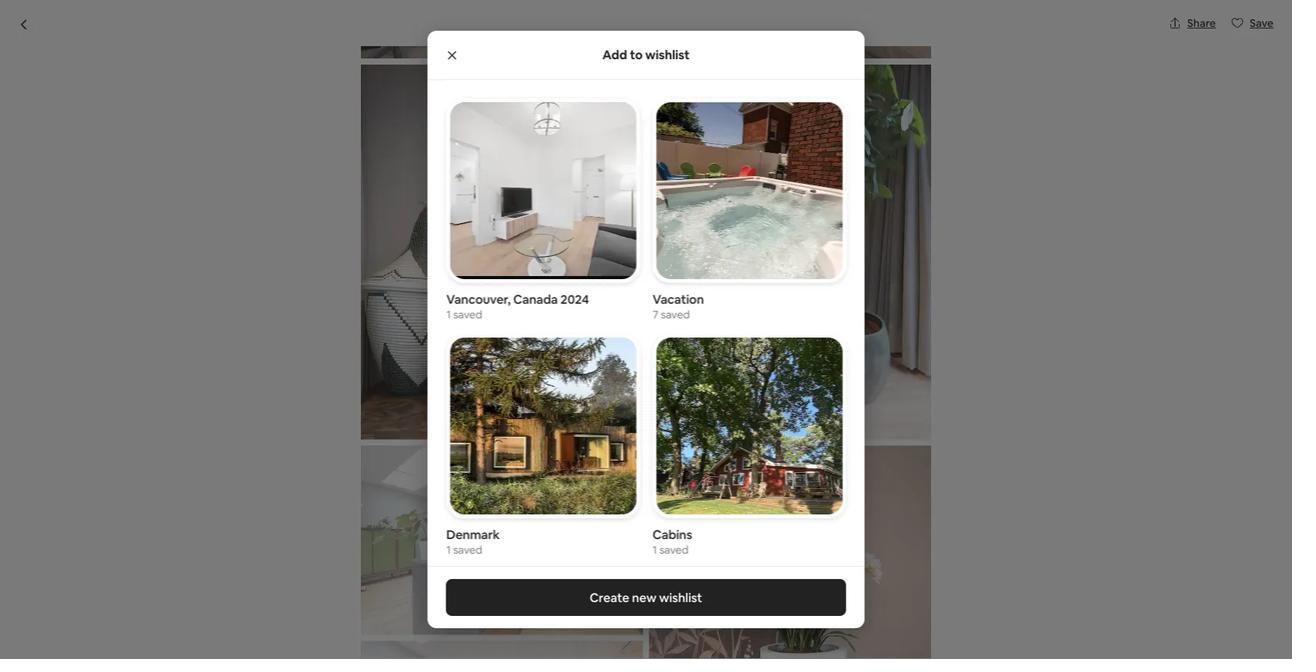 Task type: vqa. For each thing, say whether or not it's contained in the screenshot.
1 within the 'Denmark 1 saved'
yes



Task type: locate. For each thing, give the bounding box(es) containing it.
by left wendy,
[[288, 79, 312, 104]]

renovated
[[390, 79, 487, 104]]

rated
[[370, 624, 397, 637]]

0 vertical spatial hosted
[[215, 79, 284, 104]]

1 down cabins
[[652, 543, 657, 557]]

2.5
[[394, 543, 411, 559]]

holland,
[[396, 112, 437, 125]]

new
[[632, 590, 657, 606]]

saved down "vancouver,"
[[453, 308, 482, 322]]

learn more about the host, hosted by wendy. image
[[675, 517, 718, 560], [675, 517, 718, 560]]

0 vertical spatial wishlist
[[645, 47, 690, 63]]

wishlist for add to wishlist
[[645, 47, 690, 63]]

7
[[652, 308, 658, 322]]

1
[[446, 308, 450, 322], [446, 543, 450, 557], [652, 543, 657, 557]]

2 vertical spatial hosted
[[400, 624, 436, 637]]

hosted inside entire townhouse hosted by hosted by wendy 4 beds · 2.5 baths
[[441, 516, 500, 538]]

entire townhouse hosted by hosted by wendy 4 beds · 2.5 baths
[[215, 516, 583, 559]]

saved inside vacation 7 saved
[[660, 308, 690, 322]]

share
[[1187, 16, 1216, 30]]

listing image 7 image
[[361, 446, 643, 635], [361, 446, 643, 635]]

1 vertical spatial wishlist
[[659, 590, 702, 606]]

search
[[603, 24, 637, 38]]

saved inside denmark 1 saved
[[453, 543, 482, 557]]

in right the house on the top of page
[[552, 79, 569, 104]]

2 horizontal spatial hosted
[[441, 516, 500, 538]]

5-
[[490, 624, 500, 637]]

1 right baths
[[446, 543, 450, 557]]

great communication 90% of recent guests rated hosted by wendy 5-star in communication.
[[264, 604, 612, 637]]

by
[[288, 79, 312, 104], [418, 516, 438, 538]]

wendy,
[[316, 79, 386, 104]]

hosted by wendy, renovated house in rijswijk rijswijk, zuid-holland, netherlands
[[215, 79, 642, 125]]

vancouver, canada 2024 1 saved
[[446, 291, 589, 322]]

listing image 4 image
[[361, 0, 931, 59], [361, 0, 931, 59]]

dialog
[[0, 0, 1292, 660]]

hosted
[[358, 516, 414, 538]]

create new wishlist
[[590, 590, 702, 606]]

1 horizontal spatial in
[[552, 79, 569, 104]]

0 horizontal spatial by
[[288, 79, 312, 104]]

2024
[[560, 291, 589, 307]]

great
[[264, 604, 298, 620]]

listing image 8 image
[[361, 641, 643, 660], [361, 641, 643, 660]]

1 inside cabins 1 saved
[[652, 543, 657, 557]]

0 vertical spatial by
[[288, 79, 312, 104]]

baths
[[413, 543, 445, 559]]

create new wishlist button
[[446, 580, 846, 616]]

in right star
[[522, 624, 530, 637]]

rijswijk,
[[327, 112, 367, 125]]

star
[[500, 624, 519, 637]]

wendy
[[453, 624, 488, 637]]

share button
[[1163, 10, 1222, 36]]

hosted by wendy, renovated house in rijswijk image 5 image
[[868, 326, 1077, 493]]

wishlist inside create new wishlist "button"
[[659, 590, 702, 606]]

by inside entire townhouse hosted by hosted by wendy 4 beds · 2.5 baths
[[418, 516, 438, 538]]

save
[[1250, 16, 1274, 30]]

0 horizontal spatial in
[[522, 624, 530, 637]]

saved down vacation
[[660, 308, 690, 322]]

1 vertical spatial in
[[522, 624, 530, 637]]

listing image 5 image
[[361, 65, 643, 440], [361, 65, 643, 440]]

wishlist
[[645, 47, 690, 63], [659, 590, 702, 606]]

hosted by wendy, renovated house in rijswijk image 4 image
[[868, 146, 1077, 319]]

guests
[[335, 624, 368, 637]]

wishlist right "new"
[[659, 590, 702, 606]]

rijswijk
[[573, 79, 642, 104]]

add to wishlist dialog
[[428, 31, 865, 629]]

by inside hosted by wendy, renovated house in rijswijk rijswijk, zuid-holland, netherlands
[[288, 79, 312, 104]]

by up baths
[[418, 516, 438, 538]]

saved down the denmark
[[453, 543, 482, 557]]

dialog containing share
[[0, 0, 1292, 660]]

0 horizontal spatial hosted
[[215, 79, 284, 104]]

in
[[552, 79, 569, 104], [522, 624, 530, 637]]

in inside great communication 90% of recent guests rated hosted by wendy 5-star in communication.
[[522, 624, 530, 637]]

listing image 6 image
[[649, 65, 931, 440], [649, 65, 931, 440]]

denmark
[[446, 527, 499, 542]]

add
[[602, 47, 627, 63]]

townhouse
[[265, 516, 355, 538]]

1 inside denmark 1 saved
[[446, 543, 450, 557]]

1 horizontal spatial by
[[418, 516, 438, 538]]

1 horizontal spatial hosted
[[400, 624, 436, 637]]

saved inside cabins 1 saved
[[659, 543, 688, 557]]

1 vertical spatial by
[[418, 516, 438, 538]]

wishlist right 'to'
[[645, 47, 690, 63]]

·
[[389, 543, 391, 559]]

saved
[[453, 308, 482, 322], [660, 308, 690, 322], [453, 543, 482, 557], [659, 543, 688, 557]]

listing image 9 image
[[649, 446, 931, 660], [649, 446, 931, 660]]

hosted by wendy, renovated house in rijswijk image 3 image
[[652, 326, 862, 493]]

0 vertical spatial in
[[552, 79, 569, 104]]

1 down "vancouver,"
[[446, 308, 450, 322]]

1 for cabins
[[652, 543, 657, 557]]

start your search
[[550, 24, 637, 38]]

saved down cabins
[[659, 543, 688, 557]]

hosted
[[215, 79, 284, 104], [441, 516, 500, 538], [400, 624, 436, 637]]

1 vertical spatial hosted
[[441, 516, 500, 538]]



Task type: describe. For each thing, give the bounding box(es) containing it.
saved for cabins
[[659, 543, 688, 557]]

create
[[590, 590, 629, 606]]

90%
[[264, 624, 285, 637]]

house
[[491, 79, 548, 104]]

wishlist for create new wishlist
[[659, 590, 702, 606]]

hosted by wendy, renovated house in rijswijk image 1 image
[[215, 146, 646, 493]]

of
[[287, 624, 298, 637]]

vancouver,
[[446, 291, 510, 307]]

cabins
[[652, 527, 692, 542]]

in inside hosted by wendy, renovated house in rijswijk rijswijk, zuid-holland, netherlands
[[552, 79, 569, 104]]

vacation 7 saved
[[652, 291, 704, 322]]

wishlist for cabins, 1 saved group
[[652, 334, 846, 557]]

by wendy
[[503, 516, 583, 538]]

add to wishlist
[[602, 47, 690, 63]]

vacation
[[652, 291, 704, 307]]

to
[[630, 47, 643, 63]]

saved for denmark
[[453, 543, 482, 557]]

3/25/2024 button
[[809, 576, 1057, 619]]

your
[[578, 24, 600, 38]]

wishlist for vacation, 7 saved group
[[652, 99, 846, 322]]

beds
[[358, 543, 386, 559]]

entire
[[215, 516, 262, 538]]

communication.
[[532, 624, 612, 637]]

hosted by wendy, renovated house in rijswijk image 2 image
[[652, 146, 862, 319]]

saved for vacation
[[660, 308, 690, 322]]

Start your search search field
[[531, 12, 762, 49]]

4
[[348, 543, 355, 559]]

1 for denmark
[[446, 543, 450, 557]]

1 inside vancouver, canada 2024 1 saved
[[446, 308, 450, 322]]

hosted inside hosted by wendy, renovated house in rijswijk rijswijk, zuid-holland, netherlands
[[215, 79, 284, 104]]

by
[[438, 624, 450, 637]]

3/25/2024
[[818, 596, 870, 610]]

save button
[[1225, 10, 1280, 36]]

hosted inside great communication 90% of recent guests rated hosted by wendy 5-star in communication.
[[400, 624, 436, 637]]

wishlist for denmark, 1 saved group
[[446, 334, 640, 557]]

cabins 1 saved
[[652, 527, 692, 557]]

saved inside vancouver, canada 2024 1 saved
[[453, 308, 482, 322]]

denmark 1 saved
[[446, 527, 499, 557]]

canada
[[513, 291, 558, 307]]

start your search button
[[531, 12, 762, 49]]

zuid-
[[369, 112, 396, 125]]

communication
[[300, 604, 391, 620]]

start
[[550, 24, 575, 38]]

rijswijk, zuid-holland, netherlands button
[[327, 109, 502, 128]]

netherlands
[[440, 112, 502, 125]]

recent
[[300, 624, 333, 637]]

night
[[849, 541, 878, 557]]

wishlist for vancouver, canada 2024, 1 saved group
[[446, 99, 640, 322]]



